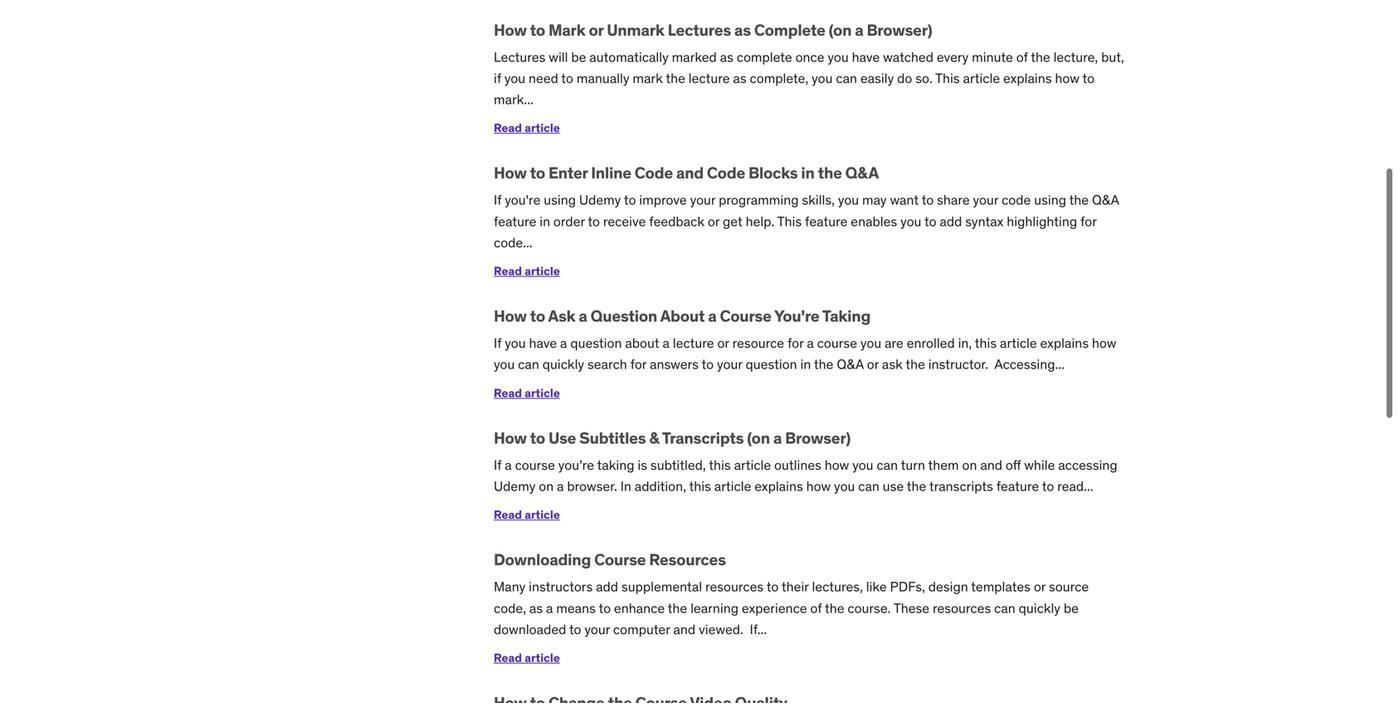 Task type: locate. For each thing, give the bounding box(es) containing it.
if inside the if you have a question about a lecture or resource for a course you are enrolled in, this article explains how you can quickly search for answers to your question in the q&a or ask the instructor.  accessing...
[[494, 335, 502, 352]]

4 read article link from the top
[[494, 507, 560, 522]]

2 vertical spatial if
[[494, 457, 502, 474]]

lecture inside the if you have a question about a lecture or resource for a course you are enrolled in, this article explains how you can quickly search for answers to your question in the q&a or ask the instructor.  accessing...
[[673, 335, 715, 352]]

a right ask
[[579, 306, 588, 326]]

read article link down code...
[[494, 264, 560, 279]]

if
[[494, 70, 501, 87]]

code up programming
[[707, 163, 746, 183]]

2 vertical spatial for
[[631, 356, 647, 373]]

many
[[494, 578, 526, 595]]

0 horizontal spatial using
[[544, 192, 576, 209]]

add inside if you're using udemy to improve your programming skills, you may want to share your code using the q&a feature in order to receive feedback or get help. this feature enables you to add syntax highlighting for code...
[[940, 213, 963, 230]]

&
[[650, 428, 659, 448]]

add
[[940, 213, 963, 230], [596, 578, 619, 595]]

in inside the if you have a question about a lecture or resource for a course you are enrolled in, this article explains how you can quickly search for answers to your question in the q&a or ask the instructor.  accessing...
[[801, 356, 811, 373]]

0 vertical spatial course
[[818, 335, 858, 352]]

browser.
[[567, 478, 618, 495]]

how to mark or unmark lectures as complete (on a browser) link
[[494, 20, 933, 40]]

do
[[898, 70, 913, 87]]

browser) up watched
[[867, 20, 933, 40]]

a left you're
[[505, 457, 512, 474]]

the right mark
[[666, 70, 686, 87]]

add inside many instructors add supplemental resources to their lectures, like pdfs, design templates or source code, as a means to enhance the learning experience of the course. these resources can quickly be downloaded to your computer and viewed.  if...
[[596, 578, 619, 595]]

lecture inside lectures will be automatically marked as complete once you have watched every minute of the lecture, but, if you need to manually mark the lecture as complete, you can easily do so. this article explains how to mark...
[[689, 70, 730, 87]]

2 if from the top
[[494, 335, 502, 352]]

read
[[494, 120, 522, 135], [494, 264, 522, 279], [494, 385, 522, 400], [494, 507, 522, 522], [494, 650, 522, 665]]

quickly inside the if you have a question about a lecture or resource for a course you are enrolled in, this article explains how you can quickly search for answers to your question in the q&a or ask the instructor.  accessing...
[[543, 356, 585, 373]]

or inside if you're using udemy to improve your programming skills, you may want to share your code using the q&a feature in order to receive feedback or get help. this feature enables you to add syntax highlighting for code...
[[708, 213, 720, 230]]

0 vertical spatial for
[[1081, 213, 1097, 230]]

transcripts
[[662, 428, 744, 448]]

1 vertical spatial q&a
[[1093, 192, 1120, 209]]

3 read article from the top
[[494, 385, 560, 400]]

1 horizontal spatial have
[[852, 48, 880, 65]]

read article up use
[[494, 385, 560, 400]]

course inside the if you have a question about a lecture or resource for a course you are enrolled in, this article explains how you can quickly search for answers to your question in the q&a or ask the instructor.  accessing...
[[818, 335, 858, 352]]

enrolled
[[907, 335, 955, 352]]

lecture
[[689, 70, 730, 87], [673, 335, 715, 352]]

2 how from the top
[[494, 163, 527, 183]]

supplemental
[[622, 578, 702, 595]]

read article link down downloaded
[[494, 650, 560, 665]]

answers
[[650, 356, 699, 373]]

you're
[[559, 457, 594, 474]]

add down share
[[940, 213, 963, 230]]

0 horizontal spatial course
[[595, 550, 646, 570]]

0 horizontal spatial quickly
[[543, 356, 585, 373]]

1 vertical spatial this
[[778, 213, 802, 230]]

1 horizontal spatial for
[[788, 335, 804, 352]]

as up downloaded
[[530, 600, 543, 617]]

read article up downloading at the bottom left
[[494, 507, 560, 522]]

may
[[863, 192, 887, 209]]

your down resource at right
[[717, 356, 743, 373]]

for
[[1081, 213, 1097, 230], [788, 335, 804, 352], [631, 356, 647, 373]]

lectures will be automatically marked as complete once you have watched every minute of the lecture, but, if you need to manually mark the lecture as complete, you can easily do so. this article explains how to mark...
[[494, 48, 1125, 108]]

0 vertical spatial lectures
[[668, 20, 731, 40]]

feedback
[[650, 213, 705, 230]]

to down will
[[562, 70, 574, 87]]

to down while in the right of the page
[[1043, 478, 1055, 495]]

1 horizontal spatial course
[[818, 335, 858, 352]]

0 vertical spatial add
[[940, 213, 963, 230]]

how up you're on the top of page
[[494, 163, 527, 183]]

you're
[[775, 306, 820, 326]]

read article link down "mark..."
[[494, 120, 560, 135]]

if for how to ask a question about a course you're taking
[[494, 335, 502, 352]]

read for how to use subtitles & transcripts (on a browser)
[[494, 507, 522, 522]]

1 vertical spatial have
[[529, 335, 557, 352]]

course down 'taking'
[[818, 335, 858, 352]]

2 vertical spatial q&a
[[837, 356, 864, 373]]

a up the easily on the top of page
[[855, 20, 864, 40]]

once
[[796, 48, 825, 65]]

0 vertical spatial be
[[572, 48, 587, 65]]

0 horizontal spatial of
[[811, 600, 822, 617]]

1 horizontal spatial feature
[[805, 213, 848, 230]]

1 horizontal spatial using
[[1035, 192, 1067, 209]]

0 vertical spatial (on
[[829, 20, 852, 40]]

and inside 'if a course you're taking is subtitled, this article outlines how you can turn them on and off while accessing udemy on a browser. in addition, this article explains how you can use the transcripts feature to read...'
[[981, 457, 1003, 474]]

how to ask a question about a course you're taking
[[494, 306, 871, 326]]

a up answers
[[663, 335, 670, 352]]

1 horizontal spatial browser)
[[867, 20, 933, 40]]

them
[[929, 457, 959, 474]]

lectures up marked
[[668, 20, 731, 40]]

0 vertical spatial this
[[936, 70, 960, 87]]

1 vertical spatial course
[[515, 457, 555, 474]]

article up the accessing...
[[1001, 335, 1038, 352]]

how for how to mark or unmark lectures as complete (on a browser)
[[494, 20, 527, 40]]

1 vertical spatial if
[[494, 335, 502, 352]]

how left ask
[[494, 306, 527, 326]]

enter
[[549, 163, 588, 183]]

how to enter inline code and code blocks in the q&a link
[[494, 163, 879, 183]]

how left use
[[494, 428, 527, 448]]

1 vertical spatial question
[[746, 356, 798, 373]]

about
[[625, 335, 660, 352]]

for down 'you're'
[[788, 335, 804, 352]]

is
[[638, 457, 648, 474]]

the down supplemental
[[668, 600, 688, 617]]

inline
[[591, 163, 632, 183]]

feature inside 'if a course you're taking is subtitled, this article outlines how you can turn them on and off while accessing udemy on a browser. in addition, this article explains how you can use the transcripts feature to read...'
[[997, 478, 1040, 495]]

on up transcripts
[[963, 457, 978, 474]]

read article link
[[494, 120, 560, 135], [494, 264, 560, 279], [494, 385, 560, 400], [494, 507, 560, 522], [494, 650, 560, 665]]

subtitles
[[580, 428, 646, 448]]

0 vertical spatial if
[[494, 192, 502, 209]]

programming
[[719, 192, 799, 209]]

if...
[[750, 621, 767, 638]]

lectures inside lectures will be automatically marked as complete once you have watched every minute of the lecture, but, if you need to manually mark the lecture as complete, you can easily do so. this article explains how to mark...
[[494, 48, 546, 65]]

explains down minute
[[1004, 70, 1052, 87]]

1 horizontal spatial code
[[707, 163, 746, 183]]

read article for how to ask a question about a course you're taking
[[494, 385, 560, 400]]

0 vertical spatial lecture
[[689, 70, 730, 87]]

have inside lectures will be automatically marked as complete once you have watched every minute of the lecture, but, if you need to manually mark the lecture as complete, you can easily do so. this article explains how to mark...
[[852, 48, 880, 65]]

about
[[661, 306, 705, 326]]

feature down off
[[997, 478, 1040, 495]]

1 horizontal spatial quickly
[[1019, 600, 1061, 617]]

1 horizontal spatial course
[[720, 306, 772, 326]]

have
[[852, 48, 880, 65], [529, 335, 557, 352]]

lecture up answers
[[673, 335, 715, 352]]

course up resource at right
[[720, 306, 772, 326]]

1 vertical spatial in
[[540, 213, 551, 230]]

and up improve
[[677, 163, 704, 183]]

3 read from the top
[[494, 385, 522, 400]]

3 if from the top
[[494, 457, 502, 474]]

resources down the design
[[933, 600, 992, 617]]

how
[[494, 20, 527, 40], [494, 163, 527, 183], [494, 306, 527, 326], [494, 428, 527, 448]]

read for how to enter inline code and code blocks in the q&a
[[494, 264, 522, 279]]

quickly inside many instructors add supplemental resources to their lectures, like pdfs, design templates or source code, as a means to enhance the learning experience of the course. these resources can quickly be downloaded to your computer and viewed.  if...
[[1019, 600, 1061, 617]]

0 horizontal spatial this
[[778, 213, 802, 230]]

2 read article link from the top
[[494, 264, 560, 279]]

2 code from the left
[[707, 163, 746, 183]]

feature
[[494, 213, 537, 230], [805, 213, 848, 230], [997, 478, 1040, 495]]

0 horizontal spatial udemy
[[494, 478, 536, 495]]

minute
[[972, 48, 1014, 65]]

2 horizontal spatial feature
[[997, 478, 1040, 495]]

on
[[963, 457, 978, 474], [539, 478, 554, 495]]

these
[[894, 600, 930, 617]]

outlines
[[775, 457, 822, 474]]

1 vertical spatial udemy
[[494, 478, 536, 495]]

course
[[818, 335, 858, 352], [515, 457, 555, 474]]

udemy down inline
[[579, 192, 621, 209]]

1 vertical spatial and
[[981, 457, 1003, 474]]

have up the easily on the top of page
[[852, 48, 880, 65]]

explains down outlines
[[755, 478, 803, 495]]

article down transcripts
[[715, 478, 752, 495]]

course down use
[[515, 457, 555, 474]]

or left source
[[1034, 578, 1046, 595]]

2 read from the top
[[494, 264, 522, 279]]

or inside many instructors add supplemental resources to their lectures, like pdfs, design templates or source code, as a means to enhance the learning experience of the course. these resources can quickly be downloaded to your computer and viewed.  if...
[[1034, 578, 1046, 595]]

the
[[1031, 48, 1051, 65], [666, 70, 686, 87], [818, 163, 842, 183], [1070, 192, 1089, 209], [814, 356, 834, 373], [906, 356, 926, 373], [907, 478, 927, 495], [668, 600, 688, 617], [825, 600, 845, 617]]

0 vertical spatial and
[[677, 163, 704, 183]]

1 code from the left
[[635, 163, 673, 183]]

1 horizontal spatial on
[[963, 457, 978, 474]]

2 vertical spatial this
[[690, 478, 711, 495]]

share
[[937, 192, 970, 209]]

explains up the accessing...
[[1041, 335, 1089, 352]]

0 horizontal spatial course
[[515, 457, 555, 474]]

you
[[828, 48, 849, 65], [505, 70, 526, 87], [812, 70, 833, 87], [838, 192, 859, 209], [901, 213, 922, 230], [505, 335, 526, 352], [861, 335, 882, 352], [494, 356, 515, 373], [853, 457, 874, 474], [834, 478, 856, 495]]

a right about
[[708, 306, 717, 326]]

taking
[[597, 457, 635, 474]]

1 horizontal spatial this
[[936, 70, 960, 87]]

0 vertical spatial quickly
[[543, 356, 585, 373]]

2 read article from the top
[[494, 264, 560, 279]]

how to enter inline code and code blocks in the q&a
[[494, 163, 879, 183]]

this
[[975, 335, 997, 352], [709, 457, 731, 474], [690, 478, 711, 495]]

0 horizontal spatial feature
[[494, 213, 537, 230]]

using
[[544, 192, 576, 209], [1035, 192, 1067, 209]]

to left "mark"
[[530, 20, 545, 40]]

udemy inside if you're using udemy to improve your programming skills, you may want to share your code using the q&a feature in order to receive feedback or get help. this feature enables you to add syntax highlighting for code...
[[579, 192, 621, 209]]

1 vertical spatial quickly
[[1019, 600, 1061, 617]]

how up if
[[494, 20, 527, 40]]

in inside if you're using udemy to improve your programming skills, you may want to share your code using the q&a feature in order to receive feedback or get help. this feature enables you to add syntax highlighting for code...
[[540, 213, 551, 230]]

0 horizontal spatial be
[[572, 48, 587, 65]]

can down templates
[[995, 600, 1016, 617]]

0 vertical spatial explains
[[1004, 70, 1052, 87]]

quickly
[[543, 356, 585, 373], [1019, 600, 1061, 617]]

as up complete
[[735, 20, 751, 40]]

0 horizontal spatial code
[[635, 163, 673, 183]]

1 vertical spatial browser)
[[785, 428, 851, 448]]

1 how from the top
[[494, 20, 527, 40]]

1 if from the top
[[494, 192, 502, 209]]

1 horizontal spatial question
[[746, 356, 798, 373]]

in down 'you're'
[[801, 356, 811, 373]]

question
[[591, 306, 658, 326]]

for down about
[[631, 356, 647, 373]]

1 vertical spatial lectures
[[494, 48, 546, 65]]

this right in,
[[975, 335, 997, 352]]

0 vertical spatial browser)
[[867, 20, 933, 40]]

how to mark or unmark lectures as complete (on a browser)
[[494, 20, 933, 40]]

means
[[557, 600, 596, 617]]

and
[[677, 163, 704, 183], [981, 457, 1003, 474], [674, 621, 696, 638]]

in up skills,
[[802, 163, 815, 183]]

addition,
[[635, 478, 687, 495]]

0 vertical spatial of
[[1017, 48, 1028, 65]]

if inside if you're using udemy to improve your programming skills, you may want to share your code using the q&a feature in order to receive feedback or get help. this feature enables you to add syntax highlighting for code...
[[494, 192, 502, 209]]

article down minute
[[964, 70, 1001, 87]]

read article link up use
[[494, 385, 560, 400]]

if you're using udemy to improve your programming skills, you may want to share your code using the q&a feature in order to receive feedback or get help. this feature enables you to add syntax highlighting for code...
[[494, 192, 1120, 251]]

2 horizontal spatial for
[[1081, 213, 1097, 230]]

this inside the if you have a question about a lecture or resource for a course you are enrolled in, this article explains how you can quickly search for answers to your question in the q&a or ask the instructor.  accessing...
[[975, 335, 997, 352]]

0 horizontal spatial (on
[[747, 428, 770, 448]]

a down instructors
[[546, 600, 553, 617]]

in,
[[959, 335, 972, 352]]

how to ask a question about a course you're taking link
[[494, 306, 871, 326]]

1 read from the top
[[494, 120, 522, 135]]

5 read article from the top
[[494, 650, 560, 665]]

this down every
[[936, 70, 960, 87]]

this right the 'help.'
[[778, 213, 802, 230]]

if inside 'if a course you're taking is subtitled, this article outlines how you can turn them on and off while accessing udemy on a browser. in addition, this article explains how you can use the transcripts feature to read...'
[[494, 457, 502, 474]]

4 read article from the top
[[494, 507, 560, 522]]

5 read from the top
[[494, 650, 522, 665]]

as down how to mark or unmark lectures as complete (on a browser) link
[[720, 48, 734, 65]]

of down lectures,
[[811, 600, 822, 617]]

1 vertical spatial lecture
[[673, 335, 715, 352]]

1 vertical spatial explains
[[1041, 335, 1089, 352]]

or
[[589, 20, 604, 40], [708, 213, 720, 230], [718, 335, 730, 352], [867, 356, 879, 373], [1034, 578, 1046, 595]]

2 vertical spatial and
[[674, 621, 696, 638]]

to left syntax
[[925, 213, 937, 230]]

3 how from the top
[[494, 306, 527, 326]]

1 vertical spatial of
[[811, 600, 822, 617]]

this down transcripts
[[709, 457, 731, 474]]

question up search
[[571, 335, 622, 352]]

have inside the if you have a question about a lecture or resource for a course you are enrolled in, this article explains how you can quickly search for answers to your question in the q&a or ask the instructor.  accessing...
[[529, 335, 557, 352]]

0 horizontal spatial have
[[529, 335, 557, 352]]

highlighting
[[1007, 213, 1078, 230]]

1 horizontal spatial be
[[1064, 600, 1079, 617]]

3 read article link from the top
[[494, 385, 560, 400]]

0 vertical spatial this
[[975, 335, 997, 352]]

resources
[[706, 578, 764, 595], [933, 600, 992, 617]]

read article link up downloading at the bottom left
[[494, 507, 560, 522]]

your down the 'how to enter inline code and code blocks in the q&a' link
[[690, 192, 716, 209]]

quickly left search
[[543, 356, 585, 373]]

q&a inside if you're using udemy to improve your programming skills, you may want to share your code using the q&a feature in order to receive feedback or get help. this feature enables you to add syntax highlighting for code...
[[1093, 192, 1120, 209]]

1 read article link from the top
[[494, 120, 560, 135]]

receive
[[603, 213, 646, 230]]

0 vertical spatial udemy
[[579, 192, 621, 209]]

1 vertical spatial be
[[1064, 600, 1079, 617]]

use
[[883, 478, 904, 495]]

read article down downloaded
[[494, 650, 560, 665]]

read article down "mark..."
[[494, 120, 560, 135]]

to up 'experience'
[[767, 578, 779, 595]]

4 read from the top
[[494, 507, 522, 522]]

browser)
[[867, 20, 933, 40], [785, 428, 851, 448]]

this down subtitled,
[[690, 478, 711, 495]]

browser) up outlines
[[785, 428, 851, 448]]

how to use subtitles & transcripts (on a browser) link
[[494, 428, 851, 448]]

1 vertical spatial on
[[539, 478, 554, 495]]

0 horizontal spatial add
[[596, 578, 619, 595]]

0 vertical spatial q&a
[[846, 163, 879, 183]]

1 horizontal spatial add
[[940, 213, 963, 230]]

1 read article from the top
[[494, 120, 560, 135]]

and left off
[[981, 457, 1003, 474]]

1 vertical spatial add
[[596, 578, 619, 595]]

and down learning
[[674, 621, 696, 638]]

udemy left browser.
[[494, 478, 536, 495]]

a inside many instructors add supplemental resources to their lectures, like pdfs, design templates or source code, as a means to enhance the learning experience of the course. these resources can quickly be downloaded to your computer and viewed.  if...
[[546, 600, 553, 617]]

your inside the if you have a question about a lecture or resource for a course you are enrolled in, this article explains how you can quickly search for answers to your question in the q&a or ask the instructor.  accessing...
[[717, 356, 743, 373]]

your down means
[[585, 621, 610, 638]]

have down ask
[[529, 335, 557, 352]]

article down "mark..."
[[525, 120, 560, 135]]

of
[[1017, 48, 1028, 65], [811, 600, 822, 617]]

2 vertical spatial explains
[[755, 478, 803, 495]]

feature up code...
[[494, 213, 537, 230]]

1 horizontal spatial lectures
[[668, 20, 731, 40]]

1 horizontal spatial resources
[[933, 600, 992, 617]]

1 horizontal spatial of
[[1017, 48, 1028, 65]]

0 horizontal spatial resources
[[706, 578, 764, 595]]

complete
[[755, 20, 826, 40]]

are
[[885, 335, 904, 352]]

the left the lecture,
[[1031, 48, 1051, 65]]

to left enter
[[530, 163, 545, 183]]

as down complete
[[733, 70, 747, 87]]

a
[[855, 20, 864, 40], [579, 306, 588, 326], [708, 306, 717, 326], [560, 335, 567, 352], [663, 335, 670, 352], [807, 335, 814, 352], [774, 428, 782, 448], [505, 457, 512, 474], [557, 478, 564, 495], [546, 600, 553, 617]]

in left order
[[540, 213, 551, 230]]

code up improve
[[635, 163, 673, 183]]

to right answers
[[702, 356, 714, 373]]

question
[[571, 335, 622, 352], [746, 356, 798, 373]]

read for downloading course resources
[[494, 650, 522, 665]]

get
[[723, 213, 743, 230]]

5 read article link from the top
[[494, 650, 560, 665]]

2 vertical spatial in
[[801, 356, 811, 373]]

4 how from the top
[[494, 428, 527, 448]]

your
[[690, 192, 716, 209], [974, 192, 999, 209], [717, 356, 743, 373], [585, 621, 610, 638]]

downloaded
[[494, 621, 567, 638]]

complete,
[[750, 70, 809, 87]]

as inside many instructors add supplemental resources to their lectures, like pdfs, design templates or source code, as a means to enhance the learning experience of the course. these resources can quickly be downloaded to your computer and viewed.  if...
[[530, 600, 543, 617]]

1 horizontal spatial udemy
[[579, 192, 621, 209]]

lectures
[[668, 20, 731, 40], [494, 48, 546, 65]]

read article link for how to use subtitles & transcripts (on a browser)
[[494, 507, 560, 522]]

1 vertical spatial for
[[788, 335, 804, 352]]

0 horizontal spatial question
[[571, 335, 622, 352]]

(on right complete
[[829, 20, 852, 40]]

0 horizontal spatial lectures
[[494, 48, 546, 65]]

taking
[[823, 306, 871, 326]]

or left get
[[708, 213, 720, 230]]

how to use subtitles & transcripts (on a browser)
[[494, 428, 851, 448]]

0 vertical spatial resources
[[706, 578, 764, 595]]

explains inside 'if a course you're taking is subtitled, this article outlines how you can turn them on and off while accessing udemy on a browser. in addition, this article explains how you can use the transcripts feature to read...'
[[755, 478, 803, 495]]

0 vertical spatial have
[[852, 48, 880, 65]]



Task type: vqa. For each thing, say whether or not it's contained in the screenshot.
lecture inside the Lectures will be automatically marked as complete once you have watched every minute of the lecture, but, if you need to manually mark the lecture as complete, you can easily do so. This article explains how to mark...
yes



Task type: describe. For each thing, give the bounding box(es) containing it.
0 vertical spatial question
[[571, 335, 622, 352]]

will
[[549, 48, 568, 65]]

or right "mark"
[[589, 20, 604, 40]]

1 using from the left
[[544, 192, 576, 209]]

read article for how to mark or unmark lectures as complete (on a browser)
[[494, 120, 560, 135]]

of inside lectures will be automatically marked as complete once you have watched every minute of the lecture, but, if you need to manually mark the lecture as complete, you can easily do so. this article explains how to mark...
[[1017, 48, 1028, 65]]

if a course you're taking is subtitled, this article outlines how you can turn them on and off while accessing udemy on a browser. in addition, this article explains how you can use the transcripts feature to read...
[[494, 457, 1118, 495]]

downloading course resources link
[[494, 550, 726, 570]]

2 using from the left
[[1035, 192, 1067, 209]]

can left use
[[859, 478, 880, 495]]

0 vertical spatial course
[[720, 306, 772, 326]]

explains inside the if you have a question about a lecture or resource for a course you are enrolled in, this article explains how you can quickly search for answers to your question in the q&a or ask the instructor.  accessing...
[[1041, 335, 1089, 352]]

if for how to enter inline code and code blocks in the q&a
[[494, 192, 502, 209]]

article down downloaded
[[525, 650, 560, 665]]

skills,
[[802, 192, 835, 209]]

syntax
[[966, 213, 1004, 230]]

turn
[[901, 457, 926, 474]]

a down you're
[[557, 478, 564, 495]]

enables
[[851, 213, 898, 230]]

0 vertical spatial on
[[963, 457, 978, 474]]

if for how to use subtitles & transcripts (on a browser)
[[494, 457, 502, 474]]

help.
[[746, 213, 775, 230]]

how inside the if you have a question about a lecture or resource for a course you are enrolled in, this article explains how you can quickly search for answers to your question in the q&a or ask the instructor.  accessing...
[[1093, 335, 1117, 352]]

course inside 'if a course you're taking is subtitled, this article outlines how you can turn them on and off while accessing udemy on a browser. in addition, this article explains how you can use the transcripts feature to read...'
[[515, 457, 555, 474]]

accessing...
[[995, 356, 1065, 373]]

ask
[[883, 356, 903, 373]]

learning
[[691, 600, 739, 617]]

can up use
[[877, 457, 898, 474]]

to right order
[[588, 213, 600, 230]]

computer
[[614, 621, 671, 638]]

design
[[929, 578, 969, 595]]

read article for downloading course resources
[[494, 650, 560, 665]]

to right want
[[922, 192, 934, 209]]

improve
[[640, 192, 687, 209]]

code...
[[494, 234, 533, 251]]

mark...
[[494, 91, 534, 108]]

read...
[[1058, 478, 1094, 495]]

the inside 'if a course you're taking is subtitled, this article outlines how you can turn them on and off while accessing udemy on a browser. in addition, this article explains how you can use the transcripts feature to read...'
[[907, 478, 927, 495]]

automatically
[[590, 48, 669, 65]]

how inside lectures will be automatically marked as complete once you have watched every minute of the lecture, but, if you need to manually mark the lecture as complete, you can easily do so. this article explains how to mark...
[[1056, 70, 1080, 87]]

so.
[[916, 70, 933, 87]]

article inside lectures will be automatically marked as complete once you have watched every minute of the lecture, but, if you need to manually mark the lecture as complete, you can easily do so. this article explains how to mark...
[[964, 70, 1001, 87]]

the right ask
[[906, 356, 926, 373]]

a up outlines
[[774, 428, 782, 448]]

watched
[[884, 48, 934, 65]]

if you have a question about a lecture or resource for a course you are enrolled in, this article explains how you can quickly search for answers to your question in the q&a or ask the instructor.  accessing...
[[494, 335, 1117, 373]]

complete
[[737, 48, 793, 65]]

blocks
[[749, 163, 798, 183]]

accessing
[[1059, 457, 1118, 474]]

this inside if you're using udemy to improve your programming skills, you may want to share your code using the q&a feature in order to receive feedback or get help. this feature enables you to add syntax highlighting for code...
[[778, 213, 802, 230]]

read article link for how to ask a question about a course you're taking
[[494, 385, 560, 400]]

pdfs,
[[890, 578, 926, 595]]

can inside the if you have a question about a lecture or resource for a course you are enrolled in, this article explains how you can quickly search for answers to your question in the q&a or ask the instructor.  accessing...
[[518, 356, 540, 373]]

can inside lectures will be automatically marked as complete once you have watched every minute of the lecture, but, if you need to manually mark the lecture as complete, you can easily do so. this article explains how to mark...
[[836, 70, 858, 87]]

read for how to mark or unmark lectures as complete (on a browser)
[[494, 120, 522, 135]]

article up downloading at the bottom left
[[525, 507, 560, 522]]

code,
[[494, 600, 526, 617]]

the down lectures,
[[825, 600, 845, 617]]

lecture,
[[1054, 48, 1099, 65]]

your up syntax
[[974, 192, 999, 209]]

subtitled,
[[651, 457, 706, 474]]

many instructors add supplemental resources to their lectures, like pdfs, design templates or source code, as a means to enhance the learning experience of the course. these resources can quickly be downloaded to your computer and viewed.  if...
[[494, 578, 1089, 638]]

udemy inside 'if a course you're taking is subtitled, this article outlines how you can turn them on and off while accessing udemy on a browser. in addition, this article explains how you can use the transcripts feature to read...'
[[494, 478, 536, 495]]

article inside the if you have a question about a lecture or resource for a course you are enrolled in, this article explains how you can quickly search for answers to your question in the q&a or ask the instructor.  accessing...
[[1001, 335, 1038, 352]]

1 vertical spatial this
[[709, 457, 731, 474]]

to left use
[[530, 428, 545, 448]]

to right means
[[599, 600, 611, 617]]

0 vertical spatial in
[[802, 163, 815, 183]]

to down means
[[570, 621, 582, 638]]

use
[[549, 428, 576, 448]]

and inside many instructors add supplemental resources to their lectures, like pdfs, design templates or source code, as a means to enhance the learning experience of the course. these resources can quickly be downloaded to your computer and viewed.  if...
[[674, 621, 696, 638]]

transcripts
[[930, 478, 994, 495]]

order
[[554, 213, 585, 230]]

but,
[[1102, 48, 1125, 65]]

to inside the if you have a question about a lecture or resource for a course you are enrolled in, this article explains how you can quickly search for answers to your question in the q&a or ask the instructor.  accessing...
[[702, 356, 714, 373]]

0 horizontal spatial for
[[631, 356, 647, 373]]

q&a inside the if you have a question about a lecture or resource for a course you are enrolled in, this article explains how you can quickly search for answers to your question in the q&a or ask the instructor.  accessing...
[[837, 356, 864, 373]]

off
[[1006, 457, 1021, 474]]

in
[[621, 478, 632, 495]]

a down 'you're'
[[807, 335, 814, 352]]

read for how to ask a question about a course you're taking
[[494, 385, 522, 400]]

1 vertical spatial (on
[[747, 428, 770, 448]]

explains inside lectures will be automatically marked as complete once you have watched every minute of the lecture, but, if you need to manually mark the lecture as complete, you can easily do so. this article explains how to mark...
[[1004, 70, 1052, 87]]

while
[[1025, 457, 1056, 474]]

mark
[[633, 70, 663, 87]]

mark
[[549, 20, 586, 40]]

easily
[[861, 70, 894, 87]]

1 vertical spatial course
[[595, 550, 646, 570]]

how for how to enter inline code and code blocks in the q&a
[[494, 163, 527, 183]]

downloading
[[494, 550, 591, 570]]

to inside 'if a course you're taking is subtitled, this article outlines how you can turn them on and off while accessing udemy on a browser. in addition, this article explains how you can use the transcripts feature to read...'
[[1043, 478, 1055, 495]]

resources
[[649, 550, 726, 570]]

article up use
[[525, 385, 560, 400]]

every
[[937, 48, 969, 65]]

be inside lectures will be automatically marked as complete once you have watched every minute of the lecture, but, if you need to manually mark the lecture as complete, you can easily do so. this article explains how to mark...
[[572, 48, 587, 65]]

1 vertical spatial resources
[[933, 600, 992, 617]]

code
[[1002, 192, 1031, 209]]

resource
[[733, 335, 785, 352]]

article down code...
[[525, 264, 560, 279]]

read article for how to enter inline code and code blocks in the q&a
[[494, 264, 560, 279]]

want
[[890, 192, 919, 209]]

0 horizontal spatial on
[[539, 478, 554, 495]]

1 horizontal spatial (on
[[829, 20, 852, 40]]

to down the lecture,
[[1083, 70, 1095, 87]]

or left resource at right
[[718, 335, 730, 352]]

be inside many instructors add supplemental resources to their lectures, like pdfs, design templates or source code, as a means to enhance the learning experience of the course. these resources can quickly be downloaded to your computer and viewed.  if...
[[1064, 600, 1079, 617]]

to up receive
[[624, 192, 636, 209]]

read article link for how to mark or unmark lectures as complete (on a browser)
[[494, 120, 560, 135]]

their
[[782, 578, 809, 595]]

article left outlines
[[734, 457, 771, 474]]

or left ask
[[867, 356, 879, 373]]

a down ask
[[560, 335, 567, 352]]

read article for how to use subtitles & transcripts (on a browser)
[[494, 507, 560, 522]]

need
[[529, 70, 559, 87]]

how for how to ask a question about a course you're taking
[[494, 306, 527, 326]]

the up skills,
[[818, 163, 842, 183]]

the inside if you're using udemy to improve your programming skills, you may want to share your code using the q&a feature in order to receive feedback or get help. this feature enables you to add syntax highlighting for code...
[[1070, 192, 1089, 209]]

experience
[[742, 600, 808, 617]]

this inside lectures will be automatically marked as complete once you have watched every minute of the lecture, but, if you need to manually mark the lecture as complete, you can easily do so. this article explains how to mark...
[[936, 70, 960, 87]]

course.
[[848, 600, 891, 617]]

to left ask
[[530, 306, 545, 326]]

templates
[[972, 578, 1031, 595]]

can inside many instructors add supplemental resources to their lectures, like pdfs, design templates or source code, as a means to enhance the learning experience of the course. these resources can quickly be downloaded to your computer and viewed.  if...
[[995, 600, 1016, 617]]

the down 'taking'
[[814, 356, 834, 373]]

enhance
[[614, 600, 665, 617]]

search
[[588, 356, 627, 373]]

how for how to use subtitles & transcripts (on a browser)
[[494, 428, 527, 448]]

source
[[1049, 578, 1089, 595]]

ask
[[548, 306, 576, 326]]

your inside many instructors add supplemental resources to their lectures, like pdfs, design templates or source code, as a means to enhance the learning experience of the course. these resources can quickly be downloaded to your computer and viewed.  if...
[[585, 621, 610, 638]]

lectures,
[[812, 578, 863, 595]]

read article link for how to enter inline code and code blocks in the q&a
[[494, 264, 560, 279]]

read article link for downloading course resources
[[494, 650, 560, 665]]

manually
[[577, 70, 630, 87]]

for inside if you're using udemy to improve your programming skills, you may want to share your code using the q&a feature in order to receive feedback or get help. this feature enables you to add syntax highlighting for code...
[[1081, 213, 1097, 230]]

0 horizontal spatial browser)
[[785, 428, 851, 448]]

of inside many instructors add supplemental resources to their lectures, like pdfs, design templates or source code, as a means to enhance the learning experience of the course. these resources can quickly be downloaded to your computer and viewed.  if...
[[811, 600, 822, 617]]

like
[[867, 578, 887, 595]]



